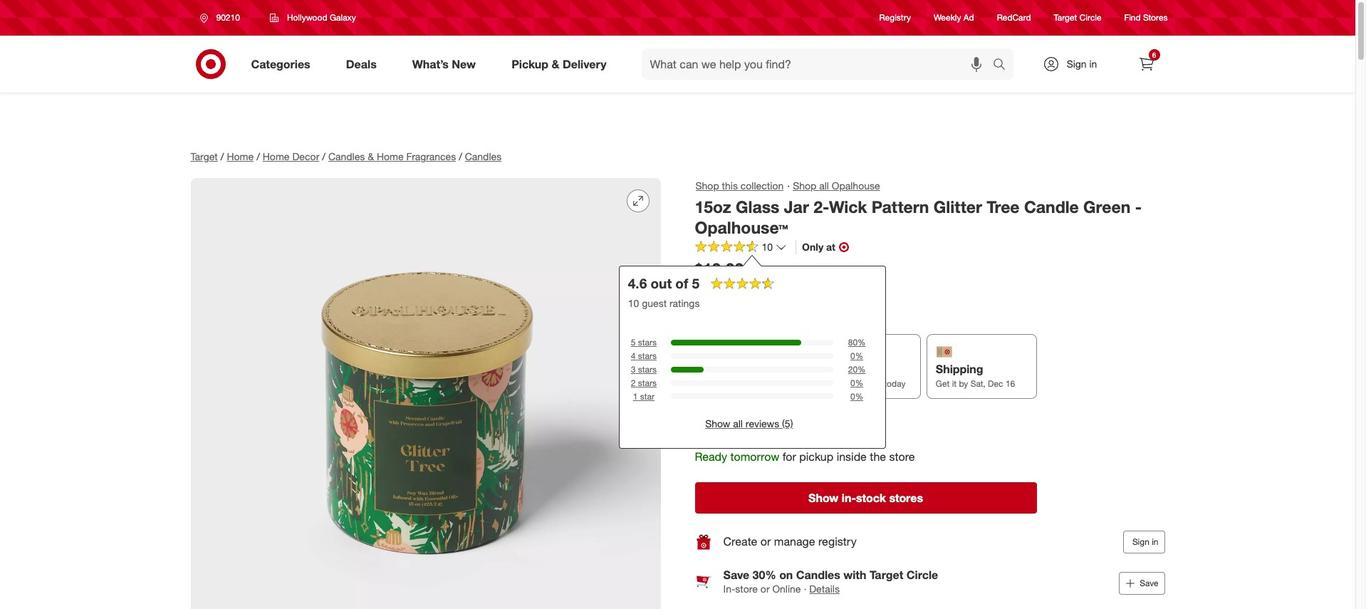 Task type: vqa. For each thing, say whether or not it's contained in the screenshot.
$3.00 for 50 sq ft Christmas Tree Farm Gift Wrap White - Wondershop™
no



Task type: describe. For each thing, give the bounding box(es) containing it.
get
[[936, 379, 950, 389]]

1
[[633, 391, 638, 402]]

show for show in-stock stores
[[809, 491, 839, 505]]

hollywood galaxy
[[287, 12, 356, 23]]

20 %
[[849, 364, 866, 375]]

0 for 4 stars
[[851, 351, 856, 362]]

candle
[[1025, 197, 1079, 217]]

target link
[[191, 150, 218, 162]]

decor
[[292, 150, 319, 162]]

sat,
[[971, 379, 986, 389]]

1 / from the left
[[221, 150, 224, 162]]

find
[[1125, 12, 1141, 23]]

4
[[631, 351, 636, 362]]

pickup & delivery link
[[500, 48, 625, 80]]

in inside button
[[1152, 536, 1159, 547]]

weekly ad
[[934, 12, 975, 23]]

out
[[651, 275, 672, 292]]

in-
[[724, 583, 736, 595]]

6 link
[[1131, 48, 1163, 80]]

not inside pickup not available
[[704, 379, 718, 389]]

5 stars
[[631, 337, 657, 348]]

ad
[[964, 12, 975, 23]]

only at
[[802, 241, 836, 253]]

store inside save 30% on candles with target circle in-store or online ∙ details
[[736, 583, 758, 595]]

90210 button
[[191, 5, 255, 31]]

candles link
[[465, 150, 502, 162]]

galaxy inside hollywood galaxy dropdown button
[[330, 12, 356, 23]]

80 %
[[849, 337, 866, 348]]

search button
[[987, 48, 1021, 83]]

1 vertical spatial hollywood
[[754, 411, 808, 426]]

store inside available near you ready tomorrow for pickup inside the store
[[890, 450, 915, 464]]

show in-stock stores button
[[695, 482, 1037, 514]]

4 / from the left
[[459, 150, 462, 162]]

0 horizontal spatial candles
[[329, 150, 365, 162]]

on
[[780, 568, 793, 582]]

circle inside save 30% on candles with target circle in-store or online ∙ details
[[907, 568, 939, 582]]

1 vertical spatial 5
[[631, 337, 636, 348]]

4.6
[[628, 275, 647, 292]]

1 horizontal spatial &
[[552, 57, 560, 71]]

available
[[695, 433, 744, 448]]

create or manage registry
[[724, 535, 857, 549]]

wick
[[830, 197, 868, 217]]

registry
[[819, 535, 857, 549]]

shop all opalhouse
[[793, 180, 881, 192]]

tomorrow
[[731, 450, 780, 464]]

as
[[820, 379, 830, 389]]

10 for 10 guest ratings
[[628, 298, 640, 310]]

online
[[773, 583, 801, 595]]

show in-stock stores
[[809, 491, 924, 505]]

stars for 2 stars
[[638, 378, 657, 388]]

1 home from the left
[[227, 150, 254, 162]]

0 % for 2 stars
[[851, 378, 864, 388]]

not sold at hollywood galaxy
[[695, 411, 846, 426]]

this
[[722, 180, 738, 192]]

3 home from the left
[[377, 150, 404, 162]]

sold
[[717, 411, 738, 426]]

sign in link
[[1031, 48, 1120, 80]]

what's new link
[[400, 48, 494, 80]]

glitter
[[934, 197, 983, 217]]

registry
[[880, 12, 911, 23]]

15oz
[[695, 197, 732, 217]]

hollywood inside hollywood galaxy dropdown button
[[287, 12, 328, 23]]

save for save 30% on candles with target circle in-store or online ∙ details
[[724, 568, 750, 582]]

in-
[[842, 491, 857, 505]]

soon
[[833, 379, 851, 389]]

target for target circle
[[1054, 12, 1078, 23]]

by
[[960, 379, 969, 389]]

target inside save 30% on candles with target circle in-store or online ∙ details
[[870, 568, 904, 582]]

1 horizontal spatial candles
[[465, 150, 502, 162]]

0 horizontal spatial &
[[368, 150, 374, 162]]

what's new
[[412, 57, 476, 71]]

3 stars
[[631, 364, 657, 375]]

0 vertical spatial sign in
[[1067, 58, 1098, 70]]

10 guest ratings
[[628, 298, 700, 310]]

registry link
[[880, 12, 911, 24]]

opalhouse
[[832, 180, 881, 192]]

show all reviews (5)
[[706, 418, 793, 430]]

categories
[[251, 57, 311, 71]]

shipping
[[936, 362, 984, 376]]

-
[[1136, 197, 1142, 217]]

What can we help you find? suggestions appear below search field
[[642, 48, 997, 80]]

candles inside save 30% on candles with target circle in-store or online ∙ details
[[797, 568, 841, 582]]

15oz glass jar 2-wick pattern glitter tree candle green - opalhouse&#8482;, 1 of 7 image
[[191, 178, 661, 609]]

6
[[1153, 51, 1157, 59]]

available near you ready tomorrow for pickup inside the store
[[695, 433, 915, 464]]

reviews
[[746, 418, 780, 430]]

hollywood galaxy button
[[754, 411, 846, 427]]

target for target / home / home decor / candles & home fragrances / candles
[[191, 150, 218, 162]]

0 vertical spatial in
[[1090, 58, 1098, 70]]

tree
[[987, 197, 1020, 217]]

10 for 10
[[762, 241, 773, 253]]

target circle link
[[1054, 12, 1102, 24]]

1 star
[[633, 391, 655, 402]]

inside
[[837, 450, 867, 464]]

create
[[724, 535, 758, 549]]

deals link
[[334, 48, 395, 80]]

target / home / home decor / candles & home fragrances / candles
[[191, 150, 502, 162]]

80
[[849, 337, 858, 348]]

0 for 2 stars
[[851, 378, 856, 388]]

$10.00 when purchased online
[[695, 259, 801, 295]]

shipping get it by sat, dec 16
[[936, 362, 1016, 389]]

sign in inside button
[[1133, 536, 1159, 547]]

delivery as soon as 7pm today
[[820, 362, 906, 389]]

$10.00
[[695, 259, 744, 279]]

manage
[[774, 535, 816, 549]]



Task type: locate. For each thing, give the bounding box(es) containing it.
% for 3 stars
[[858, 364, 866, 375]]

target circle
[[1054, 12, 1102, 23]]

sign inside sign in button
[[1133, 536, 1150, 547]]

1 vertical spatial or
[[761, 583, 770, 595]]

stars for 5 stars
[[638, 337, 657, 348]]

0 horizontal spatial store
[[736, 583, 758, 595]]

deals
[[346, 57, 377, 71]]

in
[[1090, 58, 1098, 70], [1152, 536, 1159, 547]]

1 vertical spatial 0
[[851, 378, 856, 388]]

10
[[762, 241, 773, 253], [628, 298, 640, 310]]

hollywood galaxy button
[[261, 5, 365, 31]]

2 stars from the top
[[638, 351, 657, 362]]

0 horizontal spatial all
[[733, 418, 743, 430]]

not
[[704, 379, 718, 389], [695, 411, 714, 426]]

not left 'available'
[[704, 379, 718, 389]]

2 horizontal spatial home
[[377, 150, 404, 162]]

save button
[[1120, 572, 1166, 595]]

2 vertical spatial 0 %
[[851, 391, 864, 402]]

show inside the show in-stock stores button
[[809, 491, 839, 505]]

2 horizontal spatial target
[[1054, 12, 1078, 23]]

purchased
[[724, 283, 771, 295]]

0 vertical spatial sign
[[1067, 58, 1087, 70]]

5 up 4
[[631, 337, 636, 348]]

candles up 'details' at the right
[[797, 568, 841, 582]]

0 vertical spatial circle
[[1080, 12, 1102, 23]]

collection
[[741, 180, 784, 192]]

0 vertical spatial at
[[827, 241, 836, 253]]

10 down opalhouse™
[[762, 241, 773, 253]]

0 vertical spatial delivery
[[563, 57, 607, 71]]

all left reviews
[[733, 418, 743, 430]]

sign
[[1067, 58, 1087, 70], [1133, 536, 1150, 547]]

or down 30%
[[761, 583, 770, 595]]

pickup right the new
[[512, 57, 549, 71]]

0 %
[[851, 351, 864, 362], [851, 378, 864, 388], [851, 391, 864, 402]]

shop up 15oz
[[696, 180, 720, 192]]

1 vertical spatial target
[[191, 150, 218, 162]]

1 horizontal spatial store
[[890, 450, 915, 464]]

1 horizontal spatial sign
[[1133, 536, 1150, 547]]

0 horizontal spatial sign in
[[1067, 58, 1098, 70]]

at right only
[[827, 241, 836, 253]]

target up sign in link
[[1054, 12, 1078, 23]]

10 link
[[695, 240, 788, 257]]

show up available
[[706, 418, 731, 430]]

4 stars from the top
[[638, 378, 657, 388]]

0 horizontal spatial 10
[[628, 298, 640, 310]]

target left home "link"
[[191, 150, 218, 162]]

&
[[552, 57, 560, 71], [368, 150, 374, 162]]

sign inside sign in link
[[1067, 58, 1087, 70]]

0
[[851, 351, 856, 362], [851, 378, 856, 388], [851, 391, 856, 402]]

0 horizontal spatial show
[[706, 418, 731, 430]]

0 vertical spatial 0
[[851, 351, 856, 362]]

0 vertical spatial all
[[820, 180, 829, 192]]

in up save button
[[1152, 536, 1159, 547]]

in down target circle link
[[1090, 58, 1098, 70]]

only
[[802, 241, 824, 253]]

stars up 3 stars
[[638, 351, 657, 362]]

1 vertical spatial at
[[741, 411, 751, 426]]

3 0 from the top
[[851, 391, 856, 402]]

/ right home "link"
[[257, 150, 260, 162]]

1 horizontal spatial all
[[820, 180, 829, 192]]

0 vertical spatial 5
[[692, 275, 700, 292]]

1 horizontal spatial target
[[870, 568, 904, 582]]

target
[[1054, 12, 1078, 23], [191, 150, 218, 162], [870, 568, 904, 582]]

0 horizontal spatial save
[[724, 568, 750, 582]]

0 vertical spatial hollywood
[[287, 12, 328, 23]]

0 vertical spatial pickup
[[512, 57, 549, 71]]

shop
[[696, 180, 720, 192], [793, 180, 817, 192]]

1 horizontal spatial show
[[809, 491, 839, 505]]

near
[[747, 433, 771, 448]]

sign in up save button
[[1133, 536, 1159, 547]]

0 horizontal spatial galaxy
[[330, 12, 356, 23]]

store right the
[[890, 450, 915, 464]]

hollywood up categories 'link'
[[287, 12, 328, 23]]

3
[[631, 364, 636, 375]]

0 down 20
[[851, 378, 856, 388]]

1 vertical spatial store
[[736, 583, 758, 595]]

find stores link
[[1125, 12, 1168, 24]]

1 vertical spatial show
[[809, 491, 839, 505]]

/
[[221, 150, 224, 162], [257, 150, 260, 162], [322, 150, 326, 162], [459, 150, 462, 162]]

ready
[[695, 450, 728, 464]]

as
[[854, 379, 863, 389]]

show all reviews (5) button
[[706, 417, 793, 431]]

3 0 % from the top
[[851, 391, 864, 402]]

0 vertical spatial or
[[761, 535, 771, 549]]

shop up jar
[[793, 180, 817, 192]]

1 shop from the left
[[696, 180, 720, 192]]

1 horizontal spatial hollywood
[[754, 411, 808, 426]]

store
[[890, 450, 915, 464], [736, 583, 758, 595]]

or right create
[[761, 535, 771, 549]]

1 horizontal spatial 10
[[762, 241, 773, 253]]

for
[[783, 450, 797, 464]]

2 / from the left
[[257, 150, 260, 162]]

3 stars from the top
[[638, 364, 657, 375]]

save
[[724, 568, 750, 582], [1140, 578, 1159, 589]]

save down sign in button
[[1140, 578, 1159, 589]]

sign up save button
[[1133, 536, 1150, 547]]

with
[[844, 568, 867, 582]]

1 vertical spatial in
[[1152, 536, 1159, 547]]

it
[[953, 379, 957, 389]]

candles & home fragrances link
[[329, 150, 456, 162]]

0 horizontal spatial sign
[[1067, 58, 1087, 70]]

1 horizontal spatial sign in
[[1133, 536, 1159, 547]]

stores
[[1144, 12, 1168, 23]]

0 horizontal spatial shop
[[696, 180, 720, 192]]

2-
[[814, 197, 830, 217]]

1 vertical spatial galaxy
[[811, 411, 846, 426]]

1 0 from the top
[[851, 351, 856, 362]]

home decor link
[[263, 150, 319, 162]]

shop for shop this collection
[[696, 180, 720, 192]]

not left sold
[[695, 411, 714, 426]]

what's
[[412, 57, 449, 71]]

1 vertical spatial not
[[695, 411, 714, 426]]

1 horizontal spatial at
[[827, 241, 836, 253]]

1 horizontal spatial circle
[[1080, 12, 1102, 23]]

0 % down as
[[851, 391, 864, 402]]

1 horizontal spatial delivery
[[820, 362, 864, 376]]

0 horizontal spatial hollywood
[[287, 12, 328, 23]]

0 vertical spatial target
[[1054, 12, 1078, 23]]

2 vertical spatial 0
[[851, 391, 856, 402]]

details
[[810, 583, 840, 595]]

1 horizontal spatial pickup
[[704, 362, 741, 376]]

show left in-
[[809, 491, 839, 505]]

0 horizontal spatial at
[[741, 411, 751, 426]]

0 up 20
[[851, 351, 856, 362]]

/ left the candles "link"
[[459, 150, 462, 162]]

1 horizontal spatial galaxy
[[811, 411, 846, 426]]

at right sold
[[741, 411, 751, 426]]

0 vertical spatial not
[[704, 379, 718, 389]]

all inside show all reviews (5) button
[[733, 418, 743, 430]]

2 0 from the top
[[851, 378, 856, 388]]

1 stars from the top
[[638, 337, 657, 348]]

stock
[[857, 491, 887, 505]]

2 horizontal spatial candles
[[797, 568, 841, 582]]

10 down 4.6
[[628, 298, 640, 310]]

when
[[695, 283, 721, 295]]

0 for 1 star
[[851, 391, 856, 402]]

all for shop
[[820, 180, 829, 192]]

glass
[[736, 197, 780, 217]]

save inside save 30% on candles with target circle in-store or online ∙ details
[[724, 568, 750, 582]]

ratings
[[670, 298, 700, 310]]

pickup not available
[[704, 362, 754, 389]]

2 home from the left
[[263, 150, 290, 162]]

2 vertical spatial target
[[870, 568, 904, 582]]

pickup
[[800, 450, 834, 464]]

details button
[[810, 582, 840, 596]]

% for 2 stars
[[856, 378, 864, 388]]

2 shop from the left
[[793, 180, 817, 192]]

find stores
[[1125, 12, 1168, 23]]

stars for 3 stars
[[638, 364, 657, 375]]

1 vertical spatial all
[[733, 418, 743, 430]]

weekly ad link
[[934, 12, 975, 24]]

pickup for not
[[704, 362, 741, 376]]

2 or from the top
[[761, 583, 770, 595]]

90210
[[216, 12, 240, 23]]

hollywood up the you
[[754, 411, 808, 426]]

4.6 out of 5
[[628, 275, 700, 292]]

0 vertical spatial 10
[[762, 241, 773, 253]]

20
[[849, 364, 858, 375]]

hollywood
[[287, 12, 328, 23], [754, 411, 808, 426]]

1 vertical spatial delivery
[[820, 362, 864, 376]]

0 vertical spatial 0 %
[[851, 351, 864, 362]]

save for save
[[1140, 578, 1159, 589]]

0 % for 4 stars
[[851, 351, 864, 362]]

save up in-
[[724, 568, 750, 582]]

pickup for &
[[512, 57, 549, 71]]

candles right fragrances
[[465, 150, 502, 162]]

2 stars
[[631, 378, 657, 388]]

green
[[1084, 197, 1131, 217]]

0 horizontal spatial target
[[191, 150, 218, 162]]

/ right decor
[[322, 150, 326, 162]]

% for 1 star
[[856, 391, 864, 402]]

30%
[[753, 568, 777, 582]]

weekly
[[934, 12, 962, 23]]

shop this collection
[[696, 180, 784, 192]]

1 vertical spatial circle
[[907, 568, 939, 582]]

1 horizontal spatial in
[[1152, 536, 1159, 547]]

pickup
[[512, 57, 549, 71], [704, 362, 741, 376]]

16
[[1006, 379, 1016, 389]]

galaxy down as
[[811, 411, 846, 426]]

1 horizontal spatial save
[[1140, 578, 1159, 589]]

home right target link
[[227, 150, 254, 162]]

0 vertical spatial &
[[552, 57, 560, 71]]

0 % down 20 % at the bottom right
[[851, 378, 864, 388]]

or inside save 30% on candles with target circle in-store or online ∙ details
[[761, 583, 770, 595]]

opalhouse™
[[695, 217, 789, 237]]

5 right of
[[692, 275, 700, 292]]

target right 'with'
[[870, 568, 904, 582]]

% for 4 stars
[[856, 351, 864, 362]]

online
[[774, 283, 801, 295]]

shop for shop all opalhouse
[[793, 180, 817, 192]]

all up 2-
[[820, 180, 829, 192]]

candles right decor
[[329, 150, 365, 162]]

/ left home "link"
[[221, 150, 224, 162]]

you
[[775, 433, 794, 448]]

1 vertical spatial 10
[[628, 298, 640, 310]]

guest
[[642, 298, 667, 310]]

galaxy up deals
[[330, 12, 356, 23]]

0 horizontal spatial circle
[[907, 568, 939, 582]]

0 % up 20 % at the bottom right
[[851, 351, 864, 362]]

stars up star
[[638, 378, 657, 388]]

0 vertical spatial galaxy
[[330, 12, 356, 23]]

circle right 'with'
[[907, 568, 939, 582]]

0 horizontal spatial in
[[1090, 58, 1098, 70]]

stars for 4 stars
[[638, 351, 657, 362]]

categories link
[[239, 48, 328, 80]]

2 0 % from the top
[[851, 378, 864, 388]]

stars up 4 stars on the left bottom of page
[[638, 337, 657, 348]]

home left decor
[[263, 150, 290, 162]]

stores
[[890, 491, 924, 505]]

save inside button
[[1140, 578, 1159, 589]]

jar
[[784, 197, 809, 217]]

sign in down target circle link
[[1067, 58, 1098, 70]]

% for 5 stars
[[858, 337, 866, 348]]

the
[[870, 450, 887, 464]]

0 horizontal spatial delivery
[[563, 57, 607, 71]]

15oz glass jar 2-wick pattern glitter tree candle green - opalhouse™
[[695, 197, 1142, 237]]

available
[[721, 379, 754, 389]]

show for show all reviews (5)
[[706, 418, 731, 430]]

1 horizontal spatial home
[[263, 150, 290, 162]]

1 vertical spatial 0 %
[[851, 378, 864, 388]]

save 30% on candles with target circle in-store or online ∙ details
[[724, 568, 939, 595]]

0 horizontal spatial home
[[227, 150, 254, 162]]

delivery
[[563, 57, 607, 71], [820, 362, 864, 376]]

1 vertical spatial sign
[[1133, 536, 1150, 547]]

1 vertical spatial &
[[368, 150, 374, 162]]

pickup up 'available'
[[704, 362, 741, 376]]

1 vertical spatial sign in
[[1133, 536, 1159, 547]]

3 / from the left
[[322, 150, 326, 162]]

circle left find
[[1080, 12, 1102, 23]]

0 % for 1 star
[[851, 391, 864, 402]]

0 horizontal spatial 5
[[631, 337, 636, 348]]

stars up 2 stars
[[638, 364, 657, 375]]

2
[[631, 378, 636, 388]]

1 vertical spatial pickup
[[704, 362, 741, 376]]

all for show
[[733, 418, 743, 430]]

0 horizontal spatial pickup
[[512, 57, 549, 71]]

1 0 % from the top
[[851, 351, 864, 362]]

pickup inside pickup not available
[[704, 362, 741, 376]]

show inside show all reviews (5) button
[[706, 418, 731, 430]]

today
[[885, 379, 906, 389]]

delivery inside "delivery as soon as 7pm today"
[[820, 362, 864, 376]]

0 vertical spatial show
[[706, 418, 731, 430]]

1 horizontal spatial 5
[[692, 275, 700, 292]]

store down 30%
[[736, 583, 758, 595]]

1 horizontal spatial shop
[[793, 180, 817, 192]]

0 down as
[[851, 391, 856, 402]]

sign down target circle link
[[1067, 58, 1087, 70]]

1 or from the top
[[761, 535, 771, 549]]

all
[[820, 180, 829, 192], [733, 418, 743, 430]]

0 vertical spatial store
[[890, 450, 915, 464]]

home left fragrances
[[377, 150, 404, 162]]



